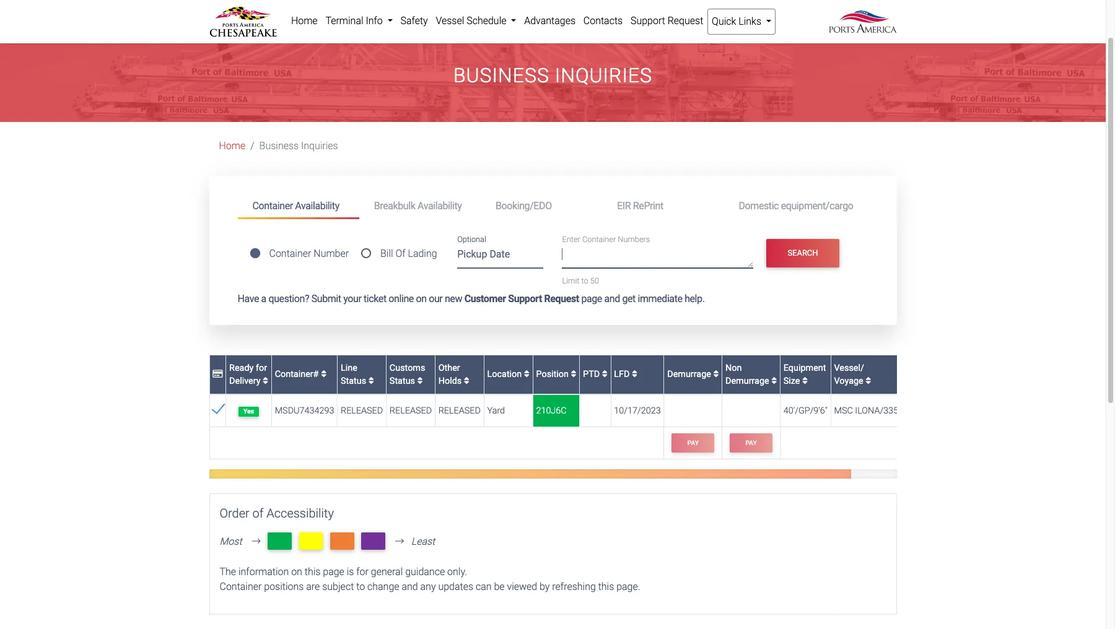 Task type: locate. For each thing, give the bounding box(es) containing it.
1 long arrow right image from the left
[[247, 537, 266, 547]]

for right is
[[357, 567, 369, 579]]

0 horizontal spatial to
[[356, 582, 365, 593]]

sort image inside the ptd link
[[602, 370, 608, 379]]

ilona/335r
[[856, 406, 904, 416]]

sort image left ptd
[[571, 370, 577, 379]]

2 will from the left
[[695, 0, 707, 4]]

1 horizontal spatial page
[[582, 293, 602, 305]]

availability right breakbulk
[[418, 200, 462, 212]]

0 horizontal spatial status
[[341, 376, 366, 387]]

0 horizontal spatial home
[[219, 140, 246, 152]]

1 horizontal spatial business inquiries
[[454, 64, 653, 87]]

terminal down gates at the top
[[326, 15, 364, 27]]

bill of lading
[[381, 248, 437, 260]]

equipment/cargo
[[781, 200, 854, 212]]

2 vertical spatial on
[[291, 567, 302, 579]]

ticket
[[364, 293, 387, 305]]

least
[[411, 536, 435, 548]]

location
[[488, 370, 524, 380]]

0 vertical spatial and
[[619, 0, 634, 4]]

sort image
[[321, 370, 327, 379], [524, 370, 530, 379], [602, 370, 608, 379], [632, 370, 638, 379], [263, 377, 268, 386], [464, 377, 470, 386], [803, 377, 808, 386]]

2 availability from the left
[[418, 200, 462, 212]]

1 horizontal spatial status
[[390, 376, 415, 387]]

0 horizontal spatial availability
[[295, 200, 340, 212]]

demurrage down the non
[[726, 376, 770, 387]]

2 vertical spatial and
[[402, 582, 418, 593]]

will up included.
[[371, 0, 383, 4]]

container down information
[[220, 582, 262, 593]]

bullhorn image
[[209, 0, 229, 5]]

ready
[[229, 363, 254, 373]]

accessibility
[[267, 506, 334, 521]]

ptd
[[583, 370, 602, 380]]

1 vertical spatial inquiries
[[301, 140, 338, 152]]

updates
[[438, 582, 474, 593]]

availability for breakbulk availability
[[418, 200, 462, 212]]

the inside the information on this page is for general guidance only. container positions are subject to change and any updates can be viewed by refreshing this page.
[[220, 567, 236, 579]]

mt down accessibility
[[304, 535, 318, 549]]

1 vertical spatial request
[[544, 293, 579, 305]]

vessel/
[[835, 363, 865, 373]]

1 vertical spatial be
[[494, 582, 505, 593]]

to inside the information on this page is for general guidance only. container positions are subject to change and any updates can be viewed by refreshing this page.
[[356, 582, 365, 593]]

1 horizontal spatial inquiries
[[555, 64, 653, 87]]

1 horizontal spatial long arrow right image
[[390, 537, 409, 547]]

0 horizontal spatial page
[[323, 567, 345, 579]]

business inquiries down advantages "link"
[[454, 64, 653, 87]]

sort image left the non
[[714, 370, 719, 379]]

terminal inside the seagirt marine terminal gates will be open on october 9th, columbus day. the main gate and new vail gate will process trucks from 6:00 am – 3:30 pm, reefers included.
[[309, 0, 343, 4]]

sort image left lfd
[[602, 370, 608, 379]]

sort image left customs status on the bottom
[[369, 377, 374, 386]]

1 horizontal spatial request
[[668, 15, 704, 27]]

0 horizontal spatial inquiries
[[301, 140, 338, 152]]

0 vertical spatial support
[[631, 15, 666, 27]]

0 vertical spatial business inquiries
[[454, 64, 653, 87]]

0 vertical spatial business
[[454, 64, 550, 87]]

6:00
[[230, 7, 249, 18]]

business inquiries
[[454, 64, 653, 87], [259, 140, 338, 152]]

0 horizontal spatial be
[[386, 0, 396, 4]]

2 long arrow right image from the left
[[390, 537, 409, 547]]

be
[[386, 0, 396, 4], [494, 582, 505, 593]]

availability
[[295, 200, 340, 212], [418, 200, 462, 212]]

availability up container number
[[295, 200, 340, 212]]

1 horizontal spatial home
[[291, 15, 318, 27]]

1 horizontal spatial released
[[390, 406, 432, 416]]

1 availability from the left
[[295, 200, 340, 212]]

1 horizontal spatial availability
[[418, 200, 462, 212]]

1 vertical spatial support
[[508, 293, 542, 305]]

sort image inside container# link
[[321, 370, 327, 379]]

eir reprint link
[[603, 195, 724, 218]]

1 status from the left
[[341, 376, 366, 387]]

lfd
[[614, 370, 632, 380]]

1 horizontal spatial gate
[[675, 0, 693, 4]]

0 vertical spatial to
[[582, 276, 589, 286]]

the down 'most'
[[220, 567, 236, 579]]

quick
[[712, 15, 737, 27]]

gate
[[598, 0, 616, 4], [675, 0, 693, 4]]

container# link
[[275, 370, 327, 380]]

support
[[631, 15, 666, 27], [508, 293, 542, 305]]

terminal
[[309, 0, 343, 4], [326, 15, 364, 27]]

0 horizontal spatial this
[[305, 567, 321, 579]]

sort image for customs status
[[417, 377, 423, 386]]

this left page.
[[599, 582, 614, 593]]

msdu7434293
[[275, 406, 334, 416]]

optional
[[458, 235, 486, 245]]

1 vertical spatial home link
[[219, 140, 246, 152]]

1 vertical spatial page
[[323, 567, 345, 579]]

location link
[[488, 370, 530, 380]]

0 horizontal spatial for
[[256, 363, 267, 373]]

to right "subject"
[[356, 582, 365, 593]]

0 horizontal spatial will
[[371, 0, 383, 4]]

this up the are
[[305, 567, 321, 579]]

0 vertical spatial for
[[256, 363, 267, 373]]

0 vertical spatial home
[[291, 15, 318, 27]]

sort image right voyage
[[866, 377, 872, 386]]

request down vail on the right top of the page
[[668, 15, 704, 27]]

reprint
[[633, 200, 664, 212]]

0 vertical spatial on
[[423, 0, 433, 4]]

2 released from the left
[[390, 406, 432, 416]]

have a question? submit your ticket online on our new customer support request page and get immediate help.
[[238, 293, 705, 305]]

and inside the information on this page is for general guidance only. container positions are subject to change and any updates can be viewed by refreshing this page.
[[402, 582, 418, 593]]

1 horizontal spatial home link
[[287, 9, 322, 33]]

sort image
[[571, 370, 577, 379], [714, 370, 719, 379], [369, 377, 374, 386], [417, 377, 423, 386], [772, 377, 777, 386], [866, 377, 872, 386]]

status for customs
[[390, 376, 415, 387]]

–
[[269, 7, 274, 18]]

will left process
[[695, 0, 707, 4]]

and
[[619, 0, 634, 4], [605, 293, 620, 305], [402, 582, 418, 593]]

support right customer
[[508, 293, 542, 305]]

and inside the seagirt marine terminal gates will be open on october 9th, columbus day. the main gate and new vail gate will process trucks from 6:00 am – 3:30 pm, reefers included.
[[619, 0, 634, 4]]

1 vertical spatial business
[[259, 140, 299, 152]]

mt up is
[[335, 535, 349, 549]]

sort image inside position link
[[571, 370, 577, 379]]

order
[[220, 506, 250, 521]]

demurrage link
[[668, 370, 719, 380]]

released down line status
[[341, 406, 383, 416]]

on
[[423, 0, 433, 4], [416, 293, 427, 305], [291, 567, 302, 579]]

0 vertical spatial page
[[582, 293, 602, 305]]

0 horizontal spatial long arrow right image
[[247, 537, 266, 547]]

on inside the seagirt marine terminal gates will be open on october 9th, columbus day. the main gate and new vail gate will process trucks from 6:00 am – 3:30 pm, reefers included.
[[423, 0, 433, 4]]

sort image left line
[[321, 370, 327, 379]]

to left 50
[[582, 276, 589, 286]]

1 horizontal spatial for
[[357, 567, 369, 579]]

3:30
[[277, 7, 296, 18]]

gate right vail on the right top of the page
[[675, 0, 693, 4]]

status inside line status
[[341, 376, 366, 387]]

to
[[582, 276, 589, 286], [356, 582, 365, 593]]

0 vertical spatial terminal
[[309, 0, 343, 4]]

1 horizontal spatial this
[[599, 582, 614, 593]]

1 vertical spatial for
[[357, 567, 369, 579]]

1 horizontal spatial demurrage
[[726, 376, 770, 387]]

container availability
[[253, 200, 340, 212]]

and left get
[[605, 293, 620, 305]]

quick links
[[712, 15, 764, 27]]

demurrage
[[668, 370, 714, 380], [726, 376, 770, 387]]

question?
[[269, 293, 309, 305]]

customer support request link
[[465, 293, 579, 305]]

1 horizontal spatial be
[[494, 582, 505, 593]]

long arrow right image left the least
[[390, 537, 409, 547]]

210j6c
[[536, 406, 567, 416]]

released down 'holds'
[[439, 406, 481, 416]]

1 vertical spatial to
[[356, 582, 365, 593]]

trucks
[[746, 0, 771, 4]]

on right open
[[423, 0, 433, 4]]

safety link
[[397, 9, 432, 33]]

home link
[[287, 9, 322, 33], [219, 140, 246, 152]]

page down 50
[[582, 293, 602, 305]]

immediate
[[638, 293, 683, 305]]

page up "subject"
[[323, 567, 345, 579]]

this
[[305, 567, 321, 579], [599, 582, 614, 593]]

1 horizontal spatial to
[[582, 276, 589, 286]]

request inside support request link
[[668, 15, 704, 27]]

1 vertical spatial terminal
[[326, 15, 364, 27]]

1 vertical spatial business inquiries
[[259, 140, 338, 152]]

3 released from the left
[[439, 406, 481, 416]]

search button
[[767, 239, 840, 268]]

sort image inside demurrage link
[[714, 370, 719, 379]]

our
[[429, 293, 443, 305]]

from
[[209, 7, 227, 18]]

on up "positions"
[[291, 567, 302, 579]]

can
[[476, 582, 492, 593]]

terminal up reefers at the left
[[309, 0, 343, 4]]

be right can
[[494, 582, 505, 593]]

and left any
[[402, 582, 418, 593]]

2 status from the left
[[390, 376, 415, 387]]

for right ready
[[256, 363, 267, 373]]

container inside the information on this page is for general guidance only. container positions are subject to change and any updates can be viewed by refreshing this page.
[[220, 582, 262, 593]]

0 vertical spatial be
[[386, 0, 396, 4]]

sort image left size
[[772, 377, 777, 386]]

only.
[[448, 567, 467, 579]]

0 vertical spatial home link
[[287, 9, 322, 33]]

mt up the general at the left bottom of the page
[[366, 535, 381, 549]]

released down customs status on the bottom
[[390, 406, 432, 416]]

Enter Container Numbers text field
[[562, 247, 754, 268]]

booking/edo
[[496, 200, 552, 212]]

0 vertical spatial inquiries
[[555, 64, 653, 87]]

0 horizontal spatial released
[[341, 406, 383, 416]]

0 horizontal spatial business inquiries
[[259, 140, 338, 152]]

and for process
[[619, 0, 634, 4]]

terminal info
[[326, 15, 385, 27]]

0 horizontal spatial request
[[544, 293, 579, 305]]

page
[[582, 293, 602, 305], [323, 567, 345, 579]]

request down "limit"
[[544, 293, 579, 305]]

support down new
[[631, 15, 666, 27]]

sort image up 10/17/2023 on the bottom of the page
[[632, 370, 638, 379]]

demurrage inside non demurrage
[[726, 376, 770, 387]]

2 horizontal spatial released
[[439, 406, 481, 416]]

status down customs in the left of the page
[[390, 376, 415, 387]]

0 vertical spatial request
[[668, 15, 704, 27]]

equipment
[[784, 363, 827, 373]]

most
[[220, 536, 242, 548]]

included.
[[349, 7, 387, 18]]

1 will from the left
[[371, 0, 383, 4]]

and left new
[[619, 0, 634, 4]]

be left open
[[386, 0, 396, 4]]

msc ilona/335r
[[835, 406, 904, 416]]

inquiries
[[555, 64, 653, 87], [301, 140, 338, 152]]

gate up contacts
[[598, 0, 616, 4]]

status down line
[[341, 376, 366, 387]]

for
[[256, 363, 267, 373], [357, 567, 369, 579]]

sort image for non demurrage
[[772, 377, 777, 386]]

1 horizontal spatial will
[[695, 0, 707, 4]]

0 horizontal spatial gate
[[598, 0, 616, 4]]

info
[[366, 15, 383, 27]]

Optional text field
[[458, 244, 544, 269]]

links
[[739, 15, 762, 27]]

submit
[[312, 293, 341, 305]]

get
[[623, 293, 636, 305]]

lading
[[408, 248, 437, 260]]

demurrage left the non
[[668, 370, 714, 380]]

40'/gp/9'6"
[[784, 406, 828, 416]]

sort image down customs in the left of the page
[[417, 377, 423, 386]]

the up 6:00
[[229, 0, 244, 4]]

sort image left position
[[524, 370, 530, 379]]

mt down order of accessibility
[[273, 535, 287, 549]]

business inquiries up container availability
[[259, 140, 338, 152]]

released
[[341, 406, 383, 416], [390, 406, 432, 416], [439, 406, 481, 416]]

container
[[253, 200, 293, 212], [583, 235, 616, 244], [269, 248, 311, 260], [220, 582, 262, 593]]

general
[[371, 567, 403, 579]]

on left "our"
[[416, 293, 427, 305]]

long arrow right image
[[247, 537, 266, 547], [390, 537, 409, 547]]

page.
[[617, 582, 641, 593]]

status inside customs status
[[390, 376, 415, 387]]

contacts
[[584, 15, 623, 27]]

non demurrage
[[726, 363, 772, 387]]

long arrow right image right 'most'
[[247, 537, 266, 547]]

the information on this page is for general guidance only. container positions are subject to change and any updates can be viewed by refreshing this page.
[[220, 567, 641, 593]]



Task type: vqa. For each thing, say whether or not it's contained in the screenshot.
msc ilona/335r
yes



Task type: describe. For each thing, give the bounding box(es) containing it.
day.
[[537, 0, 555, 4]]

order of accessibility
[[220, 506, 334, 521]]

1 mt from the left
[[273, 535, 287, 549]]

enter
[[562, 235, 581, 244]]

search
[[788, 249, 818, 258]]

bill
[[381, 248, 393, 260]]

1 vertical spatial and
[[605, 293, 620, 305]]

your
[[344, 293, 362, 305]]

contacts link
[[580, 9, 627, 33]]

size
[[784, 376, 800, 387]]

on inside the information on this page is for general guidance only. container positions are subject to change and any updates can be viewed by refreshing this page.
[[291, 567, 302, 579]]

container availability link
[[238, 195, 359, 219]]

online
[[389, 293, 414, 305]]

marine
[[279, 0, 307, 4]]

availability for container availability
[[295, 200, 340, 212]]

equipment size
[[784, 363, 827, 387]]

breakbulk
[[374, 200, 416, 212]]

ready for delivery
[[229, 363, 267, 387]]

ptd link
[[583, 370, 608, 380]]

domestic equipment/cargo link
[[724, 195, 869, 218]]

october
[[436, 0, 470, 4]]

have
[[238, 293, 259, 305]]

container up container number
[[253, 200, 293, 212]]

booking/edo link
[[481, 195, 603, 218]]

be inside the information on this page is for general guidance only. container positions are subject to change and any updates can be viewed by refreshing this page.
[[494, 582, 505, 593]]

process
[[710, 0, 744, 4]]

1 vertical spatial on
[[416, 293, 427, 305]]

customs status
[[390, 363, 425, 387]]

the for the information on this page is for general guidance only. container positions are subject to change and any updates can be viewed by refreshing this page.
[[220, 567, 236, 579]]

2 mt from the left
[[304, 535, 318, 549]]

new
[[445, 293, 462, 305]]

1 horizontal spatial support
[[631, 15, 666, 27]]

change
[[368, 582, 399, 593]]

yes
[[243, 408, 254, 416]]

line status
[[341, 363, 369, 387]]

reefers
[[318, 7, 346, 18]]

0 vertical spatial this
[[305, 567, 321, 579]]

sort image inside lfd link
[[632, 370, 638, 379]]

1 vertical spatial home
[[219, 140, 246, 152]]

open
[[399, 0, 420, 4]]

safety
[[401, 15, 428, 27]]

for inside the information on this page is for general guidance only. container positions are subject to change and any updates can be viewed by refreshing this page.
[[357, 567, 369, 579]]

1 released from the left
[[341, 406, 383, 416]]

schedule
[[467, 15, 507, 27]]

enter container numbers
[[562, 235, 650, 244]]

be inside the seagirt marine terminal gates will be open on october 9th, columbus day. the main gate and new vail gate will process trucks from 6:00 am – 3:30 pm, reefers included.
[[386, 0, 396, 4]]

new
[[637, 0, 656, 4]]

a
[[261, 293, 266, 305]]

other
[[439, 363, 460, 373]]

vail
[[659, 0, 672, 4]]

status for line
[[341, 376, 366, 387]]

number
[[314, 248, 349, 260]]

10/17/2023
[[614, 406, 661, 416]]

pm,
[[299, 7, 315, 18]]

container right enter
[[583, 235, 616, 244]]

limit
[[562, 276, 580, 286]]

voyage
[[835, 376, 864, 387]]

of
[[396, 248, 406, 260]]

0 horizontal spatial home link
[[219, 140, 246, 152]]

sort image right 'holds'
[[464, 377, 470, 386]]

and for viewed
[[402, 582, 418, 593]]

sort image inside location link
[[524, 370, 530, 379]]

breakbulk availability link
[[359, 195, 481, 218]]

3 mt from the left
[[335, 535, 349, 549]]

2 gate from the left
[[675, 0, 693, 4]]

container number
[[269, 248, 349, 260]]

help.
[[685, 293, 705, 305]]

msc
[[835, 406, 853, 416]]

eir
[[617, 200, 631, 212]]

customer
[[465, 293, 506, 305]]

support request
[[631, 15, 704, 27]]

sort image for vessel/ voyage
[[866, 377, 872, 386]]

the seagirt marine terminal gates will be open on october 9th, columbus day. the main gate and new vail gate will process trucks from 6:00 am – 3:30 pm, reefers included.
[[209, 0, 771, 18]]

50
[[591, 276, 599, 286]]

the seagirt marine terminal gates will be open on october 9th, columbus day. the main gate and new vail gate will process trucks from 6:00 am – 3:30 pm, reefers included. alert
[[0, 0, 1106, 29]]

the for the seagirt marine terminal gates will be open on october 9th, columbus day. the main gate and new vail gate will process trucks from 6:00 am – 3:30 pm, reefers included.
[[229, 0, 244, 4]]

0 horizontal spatial business
[[259, 140, 299, 152]]

1 vertical spatial this
[[599, 582, 614, 593]]

4 mt from the left
[[366, 535, 381, 549]]

of
[[253, 506, 264, 521]]

breakbulk availability
[[374, 200, 462, 212]]

domestic equipment/cargo
[[739, 200, 854, 212]]

numbers
[[618, 235, 650, 244]]

the right the day.
[[558, 0, 573, 4]]

credit card image
[[213, 370, 223, 379]]

sort image for line status
[[369, 377, 374, 386]]

positions
[[264, 582, 304, 593]]

other holds
[[439, 363, 464, 387]]

vessel schedule
[[436, 15, 509, 27]]

advantages link
[[521, 9, 580, 33]]

are
[[306, 582, 320, 593]]

0 horizontal spatial support
[[508, 293, 542, 305]]

sort image down the equipment
[[803, 377, 808, 386]]

position link
[[536, 370, 577, 380]]

sort image right "delivery" at the left bottom of page
[[263, 377, 268, 386]]

line
[[341, 363, 358, 373]]

advantages
[[525, 15, 576, 27]]

delivery
[[229, 376, 261, 387]]

eir reprint
[[617, 200, 664, 212]]

page inside the information on this page is for general guidance only. container positions are subject to change and any updates can be viewed by refreshing this page.
[[323, 567, 345, 579]]

lfd link
[[614, 370, 638, 380]]

by
[[540, 582, 550, 593]]

guidance
[[405, 567, 445, 579]]

domestic
[[739, 200, 779, 212]]

for inside ready for delivery
[[256, 363, 267, 373]]

container left number
[[269, 248, 311, 260]]

am
[[252, 7, 266, 18]]

0 horizontal spatial demurrage
[[668, 370, 714, 380]]

1 horizontal spatial business
[[454, 64, 550, 87]]

gates
[[346, 0, 368, 4]]

vessel
[[436, 15, 464, 27]]

vessel schedule link
[[432, 9, 521, 33]]

1 gate from the left
[[598, 0, 616, 4]]



